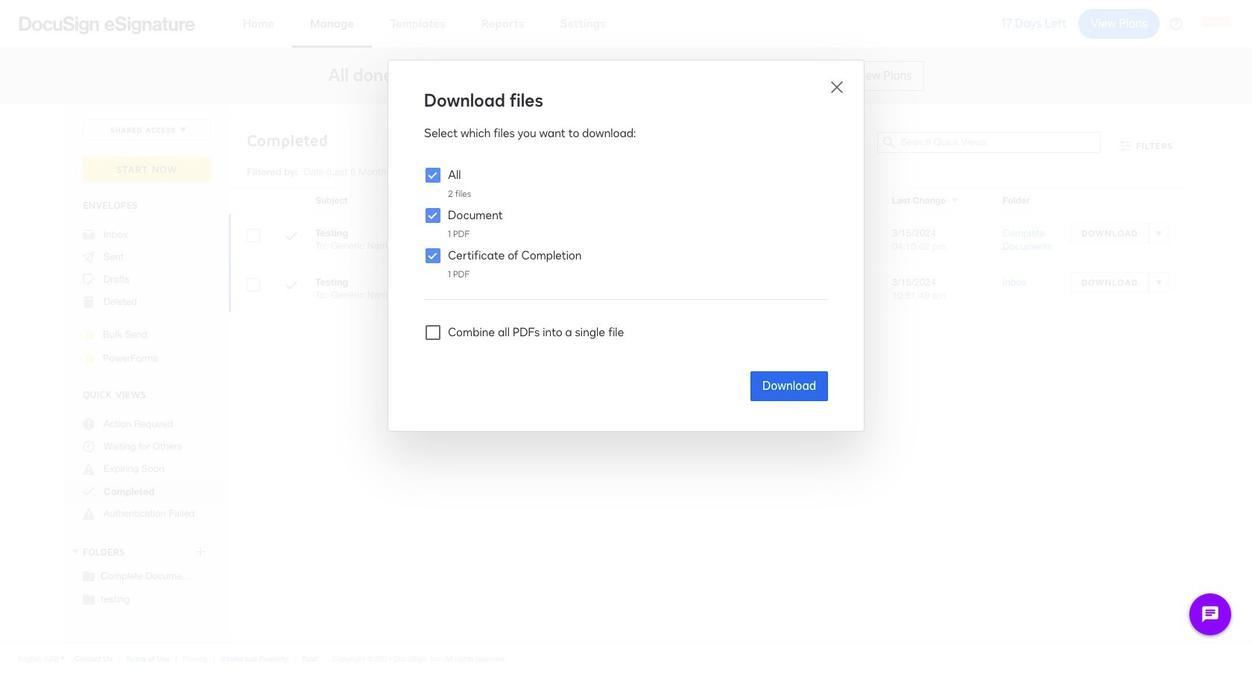 Task type: vqa. For each thing, say whether or not it's contained in the screenshot.
the Documents View region
no



Task type: describe. For each thing, give the bounding box(es) containing it.
2 completed image from the top
[[286, 280, 298, 294]]

more info region
[[0, 642, 1253, 674]]

Search Quick Views text field
[[901, 133, 1101, 152]]

lock image
[[81, 326, 99, 344]]

folder image
[[83, 570, 95, 582]]

draft image
[[83, 274, 95, 286]]

action required image
[[83, 418, 95, 430]]

view folders image
[[69, 546, 81, 558]]

1 completed image from the top
[[286, 230, 298, 245]]



Task type: locate. For each thing, give the bounding box(es) containing it.
0 vertical spatial completed image
[[286, 230, 298, 245]]

alert image down completed icon
[[83, 508, 95, 520]]

sent image
[[83, 251, 95, 263]]

inbox image
[[83, 229, 95, 241]]

completed image
[[83, 485, 95, 497]]

completed image
[[286, 230, 298, 245], [286, 280, 298, 294]]

alert image
[[83, 463, 95, 475], [83, 508, 95, 520]]

1 vertical spatial alert image
[[83, 508, 95, 520]]

1 alert image from the top
[[83, 463, 95, 475]]

1 vertical spatial completed image
[[286, 280, 298, 294]]

lock image
[[81, 350, 99, 368]]

folder image
[[83, 593, 95, 605]]

clock image
[[83, 441, 95, 453]]

0 vertical spatial alert image
[[83, 463, 95, 475]]

2 alert image from the top
[[83, 508, 95, 520]]

trash image
[[83, 296, 95, 308]]

docusign esignature image
[[19, 16, 195, 34]]

alert image up completed icon
[[83, 463, 95, 475]]



